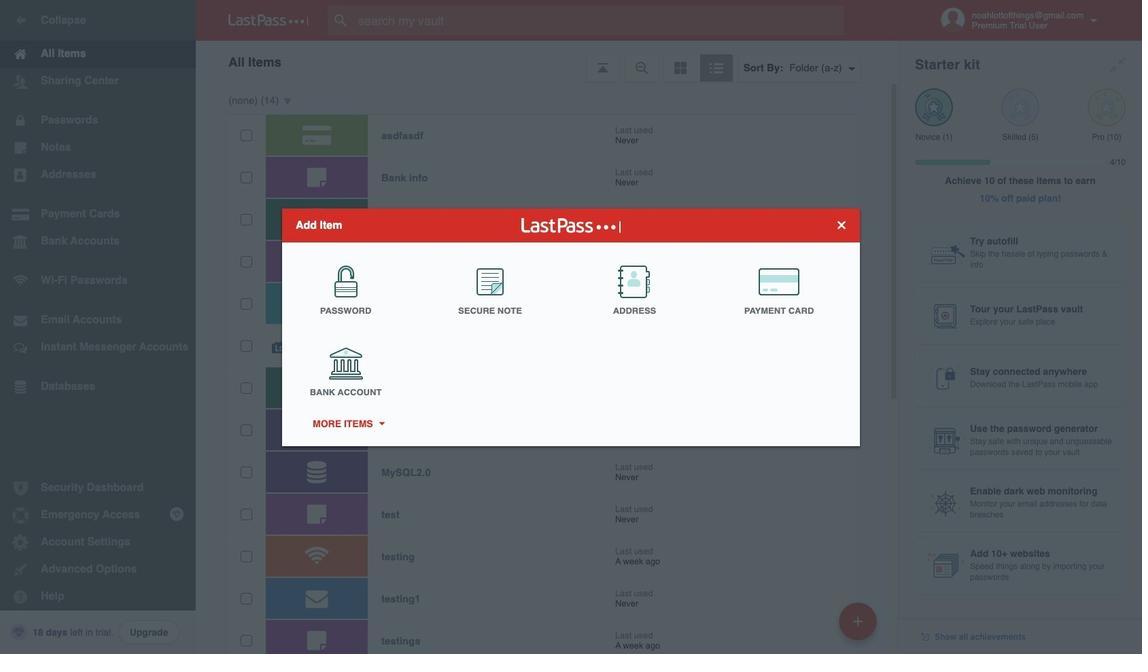 Task type: locate. For each thing, give the bounding box(es) containing it.
search my vault text field
[[328, 5, 871, 35]]

new item navigation
[[834, 599, 885, 655]]

dialog
[[282, 208, 860, 446]]

main navigation navigation
[[0, 0, 196, 655]]



Task type: describe. For each thing, give the bounding box(es) containing it.
Search search field
[[328, 5, 871, 35]]

caret right image
[[377, 422, 386, 426]]

lastpass image
[[228, 14, 309, 27]]

new item image
[[853, 617, 863, 627]]

vault options navigation
[[196, 41, 899, 82]]



